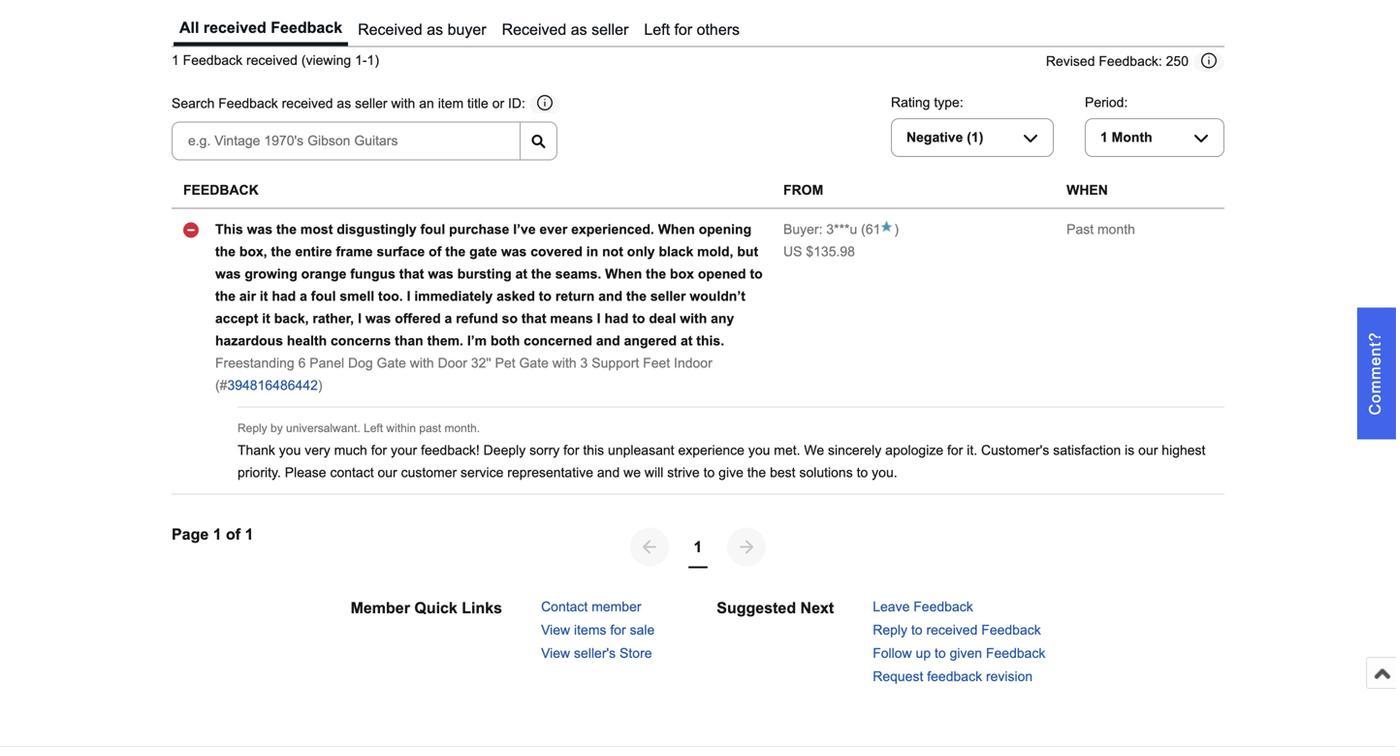 Task type: locate. For each thing, give the bounding box(es) containing it.
1 vertical spatial of
[[226, 526, 241, 544]]

reply down "leave"
[[873, 623, 908, 638]]

thank you very much for your feedback! deeply sorry for this unpleasant experience you met. we sincerely apologize for it. customer's satisfaction is our highest priority. please contact our customer service representative and we will strive to give the best solutions to you. element
[[238, 443, 1206, 481]]

1 horizontal spatial seller
[[592, 21, 629, 38]]

0 horizontal spatial that
[[399, 267, 424, 282]]

search
[[172, 96, 215, 111]]

this was the most disgustingly foul purchase i've ever experienced. when opening the box, the entire frame surface of the gate was covered in not only black mold, but was growing orange fungus that was bursting at the seams. when the box opened to the air it had a foul
smell too. i immediately asked to return and the seller wouldn't accept it back, rather, i was offered
a refund so that means i had to deal with any hazardous health concerns than them.
i'm both concerned and angered at this. element
[[215, 222, 763, 349]]

sale
[[630, 623, 655, 638]]

foul down orange on the top
[[311, 289, 336, 304]]

footer
[[0, 747, 1396, 748]]

and left 'we'
[[597, 466, 620, 481]]

rating
[[891, 95, 930, 110]]

view down contact
[[541, 623, 570, 638]]

1 horizontal spatial of
[[429, 245, 442, 260]]

from element
[[784, 183, 824, 198]]

0 horizontal spatial seller
[[355, 96, 387, 111]]

0 horizontal spatial had
[[272, 289, 296, 304]]

0 vertical spatial seller
[[592, 21, 629, 38]]

priority.
[[238, 466, 281, 481]]

received up 1)
[[358, 21, 423, 38]]

deal
[[649, 311, 676, 326]]

1 received from the left
[[358, 21, 423, 38]]

reply up thank
[[238, 422, 267, 435]]

page 1 of 1
[[172, 526, 254, 544]]

pet
[[495, 356, 516, 371]]

you left met.
[[748, 443, 770, 458]]

this.
[[697, 334, 724, 349]]

and up the support
[[596, 334, 620, 349]]

page
[[172, 526, 209, 544]]

buyer:
[[784, 222, 823, 237]]

to down leave feedback link
[[911, 623, 923, 638]]

as inside "button"
[[571, 21, 587, 38]]

0 horizontal spatial reply
[[238, 422, 267, 435]]

seller inside received as seller "button"
[[592, 21, 629, 38]]

0 vertical spatial when
[[658, 222, 695, 237]]

2 horizontal spatial as
[[571, 21, 587, 38]]

3
[[580, 356, 588, 371]]

0 vertical spatial that
[[399, 267, 424, 282]]

negative (1) button
[[891, 118, 1054, 157]]

1 horizontal spatial left
[[644, 21, 670, 38]]

2 horizontal spatial seller
[[651, 289, 686, 304]]

1 horizontal spatial that
[[522, 311, 546, 326]]

main content
[[172, 0, 1396, 716]]

gate right "pet" at the left
[[519, 356, 549, 371]]

was up air
[[215, 267, 241, 282]]

contact
[[541, 600, 588, 615]]

satisfaction
[[1053, 443, 1121, 458]]

i right means
[[597, 311, 601, 326]]

e.g. Vintage 1970's Gibson Guitars text field
[[172, 122, 521, 161]]

gate down than
[[377, 356, 406, 371]]

1
[[172, 53, 179, 68], [1101, 130, 1108, 145], [213, 526, 222, 544], [245, 526, 254, 544], [694, 539, 702, 556]]

1 vertical spatial at
[[681, 334, 693, 349]]

had up angered
[[605, 311, 629, 326]]

hazardous
[[215, 334, 283, 349]]

1 horizontal spatial received
[[502, 21, 567, 38]]

suggested next
[[717, 600, 834, 617]]

the left gate in the top left of the page
[[445, 245, 466, 260]]

1 vertical spatial our
[[378, 466, 397, 481]]

box
[[670, 267, 694, 282]]

that
[[399, 267, 424, 282], [522, 311, 546, 326]]

1 vertical spatial seller
[[355, 96, 387, 111]]

left right .
[[364, 422, 383, 435]]

left within past month. element
[[364, 422, 480, 435]]

view items for sale link
[[541, 623, 655, 638]]

the up the growing
[[271, 245, 291, 260]]

for down member
[[610, 623, 626, 638]]

1 horizontal spatial when
[[658, 222, 695, 237]]

1 vertical spatial when
[[605, 267, 642, 282]]

1 vertical spatial a
[[445, 311, 452, 326]]

this
[[583, 443, 604, 458]]

(1)
[[967, 130, 984, 145]]

a up "them."
[[445, 311, 452, 326]]

at
[[515, 267, 528, 282], [681, 334, 693, 349]]

when up black
[[658, 222, 695, 237]]

0 vertical spatial view
[[541, 623, 570, 638]]

0 vertical spatial of
[[429, 245, 442, 260]]

1 horizontal spatial gate
[[519, 356, 549, 371]]

it right air
[[260, 289, 268, 304]]

you
[[279, 443, 301, 458], [748, 443, 770, 458]]

i right "too."
[[407, 289, 411, 304]]

within
[[386, 422, 416, 435]]

as inside button
[[427, 21, 443, 38]]

1 feedback received (viewing 1-1)
[[172, 53, 379, 68]]

and right return
[[598, 289, 623, 304]]

at up indoor in the top of the page
[[681, 334, 693, 349]]

to left give
[[704, 466, 715, 481]]

1 horizontal spatial had
[[605, 311, 629, 326]]

month
[[1112, 130, 1153, 145]]

foul
[[420, 222, 445, 237], [311, 289, 336, 304]]

that down surface
[[399, 267, 424, 282]]

at up the asked
[[515, 267, 528, 282]]

means
[[550, 311, 593, 326]]

month.
[[445, 422, 480, 435]]

received down all received feedback button
[[246, 53, 298, 68]]

the right give
[[747, 466, 766, 481]]

1 horizontal spatial you
[[748, 443, 770, 458]]

1 for 1
[[694, 539, 702, 556]]

it left back, at top
[[262, 311, 270, 326]]

opened
[[698, 267, 746, 282]]

0 vertical spatial it
[[260, 289, 268, 304]]

as for buyer
[[427, 21, 443, 38]]

dog
[[348, 356, 373, 371]]

0 vertical spatial left
[[644, 21, 670, 38]]

for left others
[[674, 21, 692, 38]]

with down than
[[410, 356, 434, 371]]

black
[[659, 245, 694, 260]]

given
[[950, 646, 982, 662]]

i up concerns
[[358, 311, 362, 326]]

concerns
[[331, 334, 391, 349]]

1 inside button
[[694, 539, 702, 556]]

wouldn't
[[690, 289, 746, 304]]

1 you from the left
[[279, 443, 301, 458]]

for inside button
[[674, 21, 692, 38]]

this was the most disgustingly foul purchase i've ever experienced. when opening the box, the entire frame surface of the gate was covered in not only black mold, but was growing orange fungus that was bursting at the seams. when the box opened to the air it had a foul smell too. i immediately asked to return and the seller wouldn't accept it back, rather, i was offered a refund so that means i had to deal with any hazardous health concerns than them. i'm both concerned and angered at this.
[[215, 222, 763, 349]]

is
[[1125, 443, 1135, 458]]

disgustingly
[[337, 222, 417, 237]]

received inside button
[[358, 21, 423, 38]]

seller left 'left for others'
[[592, 21, 629, 38]]

0 vertical spatial )
[[894, 222, 899, 237]]

seller down 1)
[[355, 96, 387, 111]]

smell
[[340, 289, 374, 304]]

0 horizontal spatial foul
[[311, 289, 336, 304]]

best
[[770, 466, 796, 481]]

0 horizontal spatial our
[[378, 466, 397, 481]]

0 horizontal spatial a
[[300, 289, 307, 304]]

0 horizontal spatial when
[[605, 267, 642, 282]]

gate
[[377, 356, 406, 371], [519, 356, 549, 371]]

1 vertical spatial foul
[[311, 289, 336, 304]]

for left it.
[[947, 443, 963, 458]]

received for received as buyer
[[358, 21, 423, 38]]

) down panel at the left
[[318, 378, 322, 393]]

1 vertical spatial reply
[[873, 623, 908, 638]]

0 vertical spatial reply
[[238, 422, 267, 435]]

394816486442
[[227, 378, 318, 393]]

received right the 'all'
[[204, 19, 266, 36]]

0 vertical spatial foul
[[420, 222, 445, 237]]

that right so at the left
[[522, 311, 546, 326]]

opening
[[699, 222, 752, 237]]

received right "buyer"
[[502, 21, 567, 38]]

3***u
[[827, 222, 857, 237]]

of inside 'this was the most disgustingly foul purchase i've ever experienced. when opening the box, the entire frame surface of the gate was covered in not only black mold, but was growing orange fungus that was bursting at the seams. when the box opened to the air it had a foul smell too. i immediately asked to return and the seller wouldn't accept it back, rather, i was offered a refund so that means i had to deal with any hazardous health concerns than them. i'm both concerned and angered at this.'
[[429, 245, 442, 260]]

fungus
[[350, 267, 396, 282]]

it
[[260, 289, 268, 304], [262, 311, 270, 326]]

1 vertical spatial it
[[262, 311, 270, 326]]

left left others
[[644, 21, 670, 38]]

0 vertical spatial and
[[598, 289, 623, 304]]

of right the page
[[226, 526, 241, 544]]

foul up surface
[[420, 222, 445, 237]]

2 vertical spatial seller
[[651, 289, 686, 304]]

highest
[[1162, 443, 1206, 458]]

comment?
[[1367, 332, 1384, 415]]

reply by universalwant . left within past month. thank you very much for your feedback! deeply sorry for this unpleasant experience you met. we sincerely apologize for it. customer's satisfaction is our highest priority. please contact our customer service representative and we will strive to give the best solutions to you.
[[238, 422, 1206, 481]]

1 horizontal spatial as
[[427, 21, 443, 38]]

was down "too."
[[365, 311, 391, 326]]

met.
[[774, 443, 800, 458]]

the left most
[[276, 222, 297, 237]]

solutions
[[799, 466, 853, 481]]

the inside the reply by universalwant . left within past month. thank you very much for your feedback! deeply sorry for this unpleasant experience you met. we sincerely apologize for it. customer's satisfaction is our highest priority. please contact our customer service representative and we will strive to give the best solutions to you.
[[747, 466, 766, 481]]

1 view from the top
[[541, 623, 570, 638]]

you down feedback replied by seller universalwant. 'element'
[[279, 443, 301, 458]]

please
[[285, 466, 326, 481]]

for left your
[[371, 443, 387, 458]]

received up follow up to given feedback 'link'
[[926, 623, 978, 638]]

250
[[1166, 54, 1189, 69]]

the down this on the left
[[215, 245, 236, 260]]

1 vertical spatial )
[[318, 378, 322, 393]]

of right surface
[[429, 245, 442, 260]]

our down your
[[378, 466, 397, 481]]

contact member view items for sale view seller's store
[[541, 600, 655, 662]]

2 received from the left
[[502, 21, 567, 38]]

seller up deal
[[651, 289, 686, 304]]

1 horizontal spatial at
[[681, 334, 693, 349]]

when element
[[1067, 183, 1108, 198]]

0 vertical spatial at
[[515, 267, 528, 282]]

1 horizontal spatial foul
[[420, 222, 445, 237]]

1 month button
[[1085, 118, 1225, 157]]

1 horizontal spatial )
[[894, 222, 899, 237]]

0 horizontal spatial gate
[[377, 356, 406, 371]]

1 vertical spatial left
[[364, 422, 383, 435]]

concerned
[[524, 334, 592, 349]]

support
[[592, 356, 639, 371]]

) right the 61 on the top
[[894, 222, 899, 237]]

feedback replied by seller universalwant. element
[[238, 422, 357, 435]]

1 vertical spatial view
[[541, 646, 570, 662]]

1)
[[367, 53, 379, 68]]

had up back, at top
[[272, 289, 296, 304]]

1 horizontal spatial reply
[[873, 623, 908, 638]]

2 vertical spatial and
[[597, 466, 620, 481]]

will
[[645, 466, 664, 481]]

a up back, at top
[[300, 289, 307, 304]]

and inside the reply by universalwant . left within past month. thank you very much for your feedback! deeply sorry for this unpleasant experience you met. we sincerely apologize for it. customer's satisfaction is our highest priority. please contact our customer service representative and we will strive to give the best solutions to you.
[[597, 466, 620, 481]]

received
[[204, 19, 266, 36], [246, 53, 298, 68], [282, 96, 333, 111], [926, 623, 978, 638]]

received as seller button
[[496, 14, 634, 46]]

1 for 1 feedback received (viewing 1-1)
[[172, 53, 179, 68]]

view left seller's
[[541, 646, 570, 662]]

ever
[[540, 222, 568, 237]]

freestanding
[[215, 356, 295, 371]]

or
[[492, 96, 504, 111]]

0 horizontal spatial received
[[358, 21, 423, 38]]

1 inside dropdown button
[[1101, 130, 1108, 145]]

2 gate from the left
[[519, 356, 549, 371]]

of
[[429, 245, 442, 260], [226, 526, 241, 544]]

was up immediately
[[428, 267, 454, 282]]

0 vertical spatial had
[[272, 289, 296, 304]]

with up this.
[[680, 311, 707, 326]]

our right is
[[1139, 443, 1158, 458]]

received inside "button"
[[502, 21, 567, 38]]

follow up to given feedback link
[[873, 646, 1046, 662]]

0 horizontal spatial you
[[279, 443, 301, 458]]

received down (viewing
[[282, 96, 333, 111]]

buyer: 3***u
[[784, 222, 857, 237]]

us $135.98
[[784, 245, 855, 260]]

quick
[[414, 600, 458, 617]]

when down not
[[605, 267, 642, 282]]

with left the an
[[391, 96, 415, 111]]

as for seller
[[571, 21, 587, 38]]

period:
[[1085, 95, 1128, 110]]

1 vertical spatial that
[[522, 311, 546, 326]]

0 horizontal spatial left
[[364, 422, 383, 435]]

reply
[[238, 422, 267, 435], [873, 623, 908, 638]]

id:
[[508, 96, 526, 111]]

type:
[[934, 95, 964, 110]]

1 horizontal spatial our
[[1139, 443, 1158, 458]]



Task type: describe. For each thing, give the bounding box(es) containing it.
we
[[624, 466, 641, 481]]

items
[[574, 623, 607, 638]]

accept
[[215, 311, 258, 326]]

thank
[[238, 443, 275, 458]]

seller's
[[574, 646, 616, 662]]

left for others
[[644, 21, 740, 38]]

negative (1)
[[907, 130, 984, 145]]

deeply
[[484, 443, 526, 458]]

received inside button
[[204, 19, 266, 36]]

your
[[391, 443, 417, 458]]

panel
[[310, 356, 344, 371]]

store
[[620, 646, 652, 662]]

select the feedback time period you want to see element
[[1085, 95, 1128, 110]]

feedback left by buyer. element
[[784, 222, 857, 237]]

experienced.
[[571, 222, 654, 237]]

past
[[1067, 222, 1094, 237]]

request feedback revision link
[[873, 670, 1033, 685]]

feedback inside button
[[271, 19, 342, 36]]

air
[[239, 289, 256, 304]]

from
[[784, 183, 824, 198]]

(
[[861, 222, 866, 237]]

asked
[[497, 289, 535, 304]]

buyer
[[448, 21, 486, 38]]

1 navigation
[[630, 526, 766, 569]]

search feedback received as seller with an item title or id:
[[172, 96, 526, 111]]

leave feedback reply to received feedback follow up to given feedback request feedback revision
[[873, 600, 1046, 685]]

member
[[592, 600, 641, 615]]

to left the "you."
[[857, 466, 868, 481]]

0 horizontal spatial i
[[358, 311, 362, 326]]

this
[[215, 222, 243, 237]]

for left this
[[564, 443, 579, 458]]

negative
[[907, 130, 963, 145]]

up
[[916, 646, 931, 662]]

the left air
[[215, 289, 236, 304]]

the left box
[[646, 267, 666, 282]]

0 horizontal spatial at
[[515, 267, 528, 282]]

comment? link
[[1358, 308, 1396, 440]]

to right the asked
[[539, 289, 552, 304]]

sorry
[[530, 443, 560, 458]]

left inside button
[[644, 21, 670, 38]]

customer
[[401, 466, 457, 481]]

was up box,
[[247, 222, 273, 237]]

to right up on the right
[[935, 646, 946, 662]]

past month element
[[1067, 222, 1135, 237]]

1 horizontal spatial i
[[407, 289, 411, 304]]

health
[[287, 334, 327, 349]]

with left 3
[[552, 356, 577, 371]]

all
[[179, 19, 199, 36]]

with inside 'this was the most disgustingly foul purchase i've ever experienced. when opening the box, the entire frame surface of the gate was covered in not only black mold, but was growing orange fungus that was bursting at the seams. when the box opened to the air it had a foul smell too. i immediately asked to return and the seller wouldn't accept it back, rather, i was offered a refund so that means i had to deal with any hazardous health concerns than them. i'm both concerned and angered at this.'
[[680, 311, 707, 326]]

1 for 1 month
[[1101, 130, 1108, 145]]

past
[[419, 422, 441, 435]]

leave
[[873, 600, 910, 615]]

32''
[[471, 356, 491, 371]]

universalwant
[[286, 422, 357, 435]]

contact
[[330, 466, 374, 481]]

it.
[[967, 443, 978, 458]]

0 horizontal spatial of
[[226, 526, 241, 544]]

received for received as seller
[[502, 21, 567, 38]]

month
[[1098, 222, 1135, 237]]

1 gate from the left
[[377, 356, 406, 371]]

any
[[711, 311, 734, 326]]

received as buyer
[[358, 21, 486, 38]]

customer's
[[981, 443, 1050, 458]]

entire
[[295, 245, 332, 260]]

main content containing all received feedback
[[172, 0, 1396, 716]]

the down only
[[626, 289, 647, 304]]

service
[[461, 466, 504, 481]]

feedback:
[[1099, 54, 1162, 69]]

(#
[[215, 378, 227, 393]]

in
[[586, 245, 599, 260]]

1 month
[[1101, 130, 1153, 145]]

1 vertical spatial had
[[605, 311, 629, 326]]

bursting
[[457, 267, 512, 282]]

feet
[[643, 356, 670, 371]]

reply inside the reply by universalwant . left within past month. thank you very much for your feedback! deeply sorry for this unpleasant experience you met. we sincerely apologize for it. customer's satisfaction is our highest priority. please contact our customer service representative and we will strive to give the best solutions to you.
[[238, 422, 267, 435]]

all received feedback
[[179, 19, 342, 36]]

rather,
[[313, 311, 354, 326]]

2 horizontal spatial i
[[597, 311, 601, 326]]

suggested
[[717, 600, 796, 617]]

when
[[1067, 183, 1108, 198]]

1 vertical spatial and
[[596, 334, 620, 349]]

not
[[602, 245, 623, 260]]

next
[[801, 600, 834, 617]]

seams.
[[555, 267, 601, 282]]

request
[[873, 670, 923, 685]]

contact member link
[[541, 600, 641, 615]]

revised
[[1046, 54, 1095, 69]]

by
[[271, 422, 283, 435]]

door
[[438, 356, 467, 371]]

angered
[[624, 334, 677, 349]]

0 horizontal spatial as
[[337, 96, 351, 111]]

seller inside 'this was the most disgustingly foul purchase i've ever experienced. when opening the box, the entire frame surface of the gate was covered in not only black mold, but was growing orange fungus that was bursting at the seams. when the box opened to the air it had a foul smell too. i immediately asked to return and the seller wouldn't accept it back, rather, i was offered a refund so that means i had to deal with any hazardous health concerns than them. i'm both concerned and angered at this.'
[[651, 289, 686, 304]]

frame
[[336, 245, 373, 260]]

select the type of feedback rating you want to see element
[[891, 95, 964, 110]]

revision
[[986, 670, 1033, 685]]

all received feedback button
[[174, 14, 348, 46]]

0 vertical spatial a
[[300, 289, 307, 304]]

was down i've
[[501, 245, 527, 260]]

to left deal
[[632, 311, 645, 326]]

2 view from the top
[[541, 646, 570, 662]]

the down the covered on the left top of page
[[531, 267, 552, 282]]

0 vertical spatial our
[[1139, 443, 1158, 458]]

$135.98
[[806, 245, 855, 260]]

2 you from the left
[[748, 443, 770, 458]]

feedback element
[[183, 183, 259, 198]]

too.
[[378, 289, 403, 304]]

reply inside leave feedback reply to received feedback follow up to given feedback request feedback revision
[[873, 623, 908, 638]]

sincerely
[[828, 443, 882, 458]]

much
[[334, 443, 367, 458]]

item
[[438, 96, 464, 111]]

for inside "contact member view items for sale view seller's store"
[[610, 623, 626, 638]]

return
[[555, 289, 595, 304]]

rating type:
[[891, 95, 964, 110]]

only
[[627, 245, 655, 260]]

0 horizontal spatial )
[[318, 378, 322, 393]]

strive
[[667, 466, 700, 481]]

received as seller
[[502, 21, 629, 38]]

394816486442 )
[[227, 378, 322, 393]]

1 horizontal spatial a
[[445, 311, 452, 326]]

feedback!
[[421, 443, 480, 458]]

( 61
[[857, 222, 881, 237]]

to down the "but"
[[750, 267, 763, 282]]

left inside the reply by universalwant . left within past month. thank you very much for your feedback! deeply sorry for this unpleasant experience you met. we sincerely apologize for it. customer's satisfaction is our highest priority. please contact our customer service representative and we will strive to give the best solutions to you.
[[364, 422, 383, 435]]

back,
[[274, 311, 309, 326]]

surface
[[377, 245, 425, 260]]

revised feedback: 250
[[1046, 54, 1189, 69]]

received inside leave feedback reply to received feedback follow up to given feedback request feedback revision
[[926, 623, 978, 638]]

immediately
[[414, 289, 493, 304]]

reply to received feedback link
[[873, 623, 1041, 638]]



Task type: vqa. For each thing, say whether or not it's contained in the screenshot.
cost at the bottom left
no



